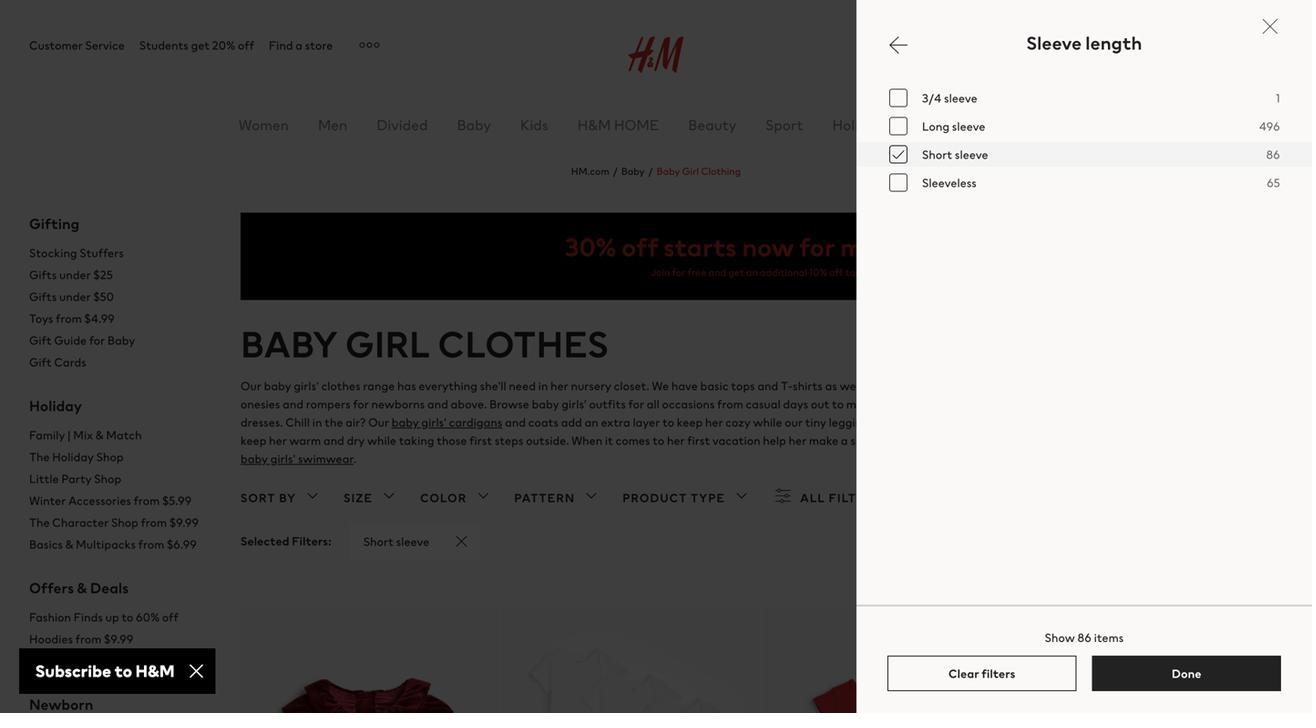 Task type: locate. For each thing, give the bounding box(es) containing it.
while down casual
[[753, 414, 783, 431]]

baby link left the kids
[[457, 114, 491, 135]]

store
[[305, 36, 333, 54]]

comfy
[[880, 377, 914, 395]]

length
[[1086, 30, 1143, 56]]

as
[[826, 377, 838, 395], [865, 377, 877, 395]]

sale down 3/4
[[913, 114, 942, 135]]

an inside 30% off starts now for members! join for free and get an additional 10% off today
[[747, 265, 758, 280]]

0 vertical spatial a
[[296, 36, 303, 54]]

1 horizontal spatial while
[[753, 414, 783, 431]]

1 vertical spatial our
[[915, 432, 933, 449]]

for
[[800, 229, 836, 266], [672, 265, 686, 280], [89, 332, 105, 349], [353, 396, 369, 413], [629, 396, 645, 413]]

holiday left "sale" link
[[833, 114, 884, 135]]

first down cardigans
[[470, 432, 492, 449]]

in left the
[[313, 414, 322, 431]]

1 vertical spatial a
[[841, 432, 848, 449]]

1 vertical spatial baby link
[[622, 164, 645, 179]]

students get 20% off
[[139, 36, 254, 54]]

1 vertical spatial an
[[585, 414, 599, 431]]

girls' down warm
[[271, 450, 296, 468]]

holiday up family
[[29, 396, 82, 417]]

baby up onesies
[[264, 377, 291, 395]]

1 vertical spatial our
[[368, 414, 389, 431]]

2 vertical spatial holiday
[[52, 449, 94, 466]]

shop down winter accessories from $5.99 link
[[111, 514, 138, 531]]

1 horizontal spatial 60%
[[136, 609, 160, 626]]

her up girls'
[[551, 377, 569, 395]]

gifts down stocking
[[29, 266, 57, 284]]

0 vertical spatial &
[[96, 427, 104, 444]]

baby inside stocking stuffers gifts under $25 gifts under $50 toys from $4.99 gift guide for baby gift cards
[[108, 332, 135, 349]]

1 vertical spatial short
[[364, 533, 394, 551]]

as right well
[[865, 377, 877, 395]]

our right air?
[[368, 414, 389, 431]]

hoodies
[[29, 631, 73, 648]]

the
[[29, 449, 50, 466], [29, 514, 50, 531]]

to inside our baby girls' clothes range has everything she'll need in her nursery closet. we have basic tops and t-shirts as well as comfy onesies and rompers for newborns and above. browse baby girls' outfits for all occasions from casual days out to mini party dresses. chill in the air? our
[[832, 396, 844, 413]]

in
[[1050, 35, 1059, 52], [539, 377, 548, 395], [313, 414, 322, 431]]

sale
[[913, 114, 942, 135], [29, 653, 52, 670]]

off right 10% on the right top of page
[[830, 265, 844, 280]]

h&m home link
[[578, 114, 659, 135]]

shopping
[[1190, 35, 1241, 52]]

short sleeve down long sleeve
[[923, 146, 989, 163]]

1 horizontal spatial a
[[841, 432, 848, 449]]

gift guide for baby link
[[29, 330, 212, 351]]

need
[[509, 377, 536, 395]]

get inside 30% off starts now for members! join for free and get an additional 10% off today
[[729, 265, 744, 280]]

in right sign
[[1050, 35, 1059, 52]]

to right out
[[832, 396, 844, 413]]

0 horizontal spatial short sleeve
[[364, 533, 430, 551]]

our
[[241, 377, 262, 395], [368, 414, 389, 431]]

girls'
[[294, 377, 319, 395], [422, 414, 447, 431], [271, 450, 296, 468]]

0 vertical spatial short
[[923, 146, 953, 163]]

sale inside header.primary.navigation element
[[913, 114, 942, 135]]

1 horizontal spatial an
[[747, 265, 758, 280]]

for left free
[[672, 265, 686, 280]]

the
[[325, 414, 343, 431]]

the up basics
[[29, 514, 50, 531]]

up down hoodies
[[55, 653, 69, 670]]

hm.com
[[571, 164, 610, 179]]

1 vertical spatial under
[[59, 288, 91, 305]]

5-pack cotton bodysuits image
[[1026, 608, 1284, 714]]

2 horizontal spatial in
[[1050, 35, 1059, 52]]

baby
[[457, 114, 491, 135], [622, 164, 645, 179], [657, 164, 680, 179], [108, 332, 135, 349]]

an up when
[[585, 414, 599, 431]]

show 86 items
[[1045, 630, 1124, 647]]

keep down dresses.
[[241, 432, 267, 449]]

0 vertical spatial baby link
[[457, 114, 491, 135]]

baby left the kids
[[457, 114, 491, 135]]

a
[[296, 36, 303, 54], [841, 432, 848, 449]]

1 vertical spatial gift
[[29, 354, 52, 371]]

in inside button
[[1050, 35, 1059, 52]]

an left 'additional'
[[747, 265, 758, 280]]

shopping bag (0) link
[[1161, 33, 1284, 55]]

0 vertical spatial an
[[747, 265, 758, 280]]

from up "guide"
[[56, 310, 82, 327]]

baby left girl
[[657, 164, 680, 179]]

baby
[[241, 318, 338, 371]]

tiny
[[806, 414, 827, 431]]

60% down hoodies from $9.99 link
[[85, 653, 109, 670]]

and right free
[[709, 265, 727, 280]]

long sleeve
[[923, 118, 986, 135]]

1 horizontal spatial 86
[[1267, 146, 1281, 163]]

gifts up toys
[[29, 288, 57, 305]]

0 horizontal spatial /
[[613, 164, 618, 179]]

0 vertical spatial while
[[753, 414, 783, 431]]

her inside our baby girls' clothes range has everything she'll need in her nursery closet. we have basic tops and t-shirts as well as comfy onesies and rompers for newborns and above. browse baby girls' outfits for all occasions from casual days out to mini party dresses. chill in the air? our
[[551, 377, 569, 395]]

0 vertical spatial $9.99
[[169, 514, 199, 531]]

dry
[[347, 432, 365, 449]]

toys
[[29, 310, 53, 327]]

$6.99
[[167, 536, 197, 553]]

1 horizontal spatial first
[[688, 432, 710, 449]]

holiday up party
[[52, 449, 94, 466]]

2 vertical spatial girls'
[[271, 450, 296, 468]]

her down occasions
[[667, 432, 685, 449]]

$5.99
[[162, 492, 192, 510]]

1 horizontal spatial $9.99
[[169, 514, 199, 531]]

20%
[[212, 36, 236, 54]]

to right layer
[[663, 414, 675, 431]]

0 vertical spatial gifts
[[29, 266, 57, 284]]

0 vertical spatial the
[[29, 449, 50, 466]]

our down pants
[[915, 432, 933, 449]]

accessories
[[68, 492, 131, 510]]

$9.99 inside fashion finds up to 60% off hoodies from $9.99 sale up to 60% off
[[104, 631, 134, 648]]

short sleeve right filters:
[[364, 533, 430, 551]]

1 the from the top
[[29, 449, 50, 466]]

baby girls' swimwear link
[[241, 450, 354, 468]]

while right 'dry'
[[367, 432, 397, 449]]

baby right hm.com
[[622, 164, 645, 179]]

clothing
[[701, 164, 741, 179]]

1 vertical spatial get
[[729, 265, 744, 280]]

keep
[[677, 414, 703, 431], [241, 432, 267, 449]]

in right need
[[539, 377, 548, 395]]

from left "$5.99"
[[134, 492, 160, 510]]

/ right hm.com link
[[613, 164, 618, 179]]

and down party
[[877, 414, 898, 431]]

from down "$5.99"
[[141, 514, 167, 531]]

from
[[56, 310, 82, 327], [718, 396, 744, 413], [134, 492, 160, 510], [141, 514, 167, 531], [138, 536, 164, 553], [75, 631, 102, 648]]

0 horizontal spatial a
[[296, 36, 303, 54]]

1 vertical spatial shop
[[94, 470, 121, 488]]

/
[[613, 164, 618, 179], [649, 164, 653, 179]]

0 horizontal spatial sale
[[29, 653, 52, 670]]

1 vertical spatial up
[[55, 653, 69, 670]]

basics & multipacks from $6.99 link
[[29, 534, 212, 556]]

and left t-
[[758, 377, 779, 395]]

free
[[688, 265, 707, 280]]

gift
[[29, 332, 52, 349], [29, 354, 52, 371]]

0 horizontal spatial 86
[[1078, 630, 1092, 647]]

0 vertical spatial our
[[785, 414, 803, 431]]

1 horizontal spatial /
[[649, 164, 653, 179]]

has
[[398, 377, 416, 395]]

off right the 20%
[[238, 36, 254, 54]]

clear filters button
[[888, 656, 1077, 692]]

0 vertical spatial our
[[241, 377, 262, 395]]

1 horizontal spatial keep
[[677, 414, 703, 431]]

an
[[747, 265, 758, 280], [585, 414, 599, 431]]

1 vertical spatial sale
[[29, 653, 52, 670]]

86 up 65
[[1267, 146, 1281, 163]]

0 vertical spatial get
[[191, 36, 210, 54]]

an inside and coats add an extra layer to keep her cozy while our tiny leggings and pants keep her warm and dry while taking those first steps outside. when it comes to her first vacation help her make a splash with our baby girls' swimwear .
[[585, 414, 599, 431]]

for inside stocking stuffers gifts under $25 gifts under $50 toys from $4.99 gift guide for baby gift cards
[[89, 332, 105, 349]]

2 gifts from the top
[[29, 288, 57, 305]]

a right find
[[296, 36, 303, 54]]

1 / from the left
[[613, 164, 618, 179]]

and down the
[[324, 432, 345, 449]]

favorites
[[1100, 35, 1150, 52]]

today
[[846, 265, 873, 280]]

outfits
[[589, 396, 626, 413]]

under left $25 on the top left of the page
[[59, 266, 91, 284]]

from down finds
[[75, 631, 102, 648]]

0 horizontal spatial an
[[585, 414, 599, 431]]

86 left items
[[1078, 630, 1092, 647]]

0 horizontal spatial 60%
[[85, 653, 109, 670]]

and inside 30% off starts now for members! join for free and get an additional 10% off today
[[709, 265, 727, 280]]

0 vertical spatial in
[[1050, 35, 1059, 52]]

get inside header.primary.navigation element
[[191, 36, 210, 54]]

hoodies from $9.99 link
[[29, 629, 212, 650]]

0 vertical spatial girls'
[[294, 377, 319, 395]]

our up onesies
[[241, 377, 262, 395]]

baby girls' cardigans link
[[392, 414, 503, 431]]

10%
[[810, 265, 828, 280]]

get right free
[[729, 265, 744, 280]]

filters:
[[292, 533, 332, 550]]

1 horizontal spatial short
[[923, 146, 953, 163]]

to down hoodies
[[71, 653, 83, 670]]

$9.99 up $6.99
[[169, 514, 199, 531]]

under left "$50" at left
[[59, 288, 91, 305]]

and up the chill on the bottom left
[[283, 396, 304, 413]]

sale inside fashion finds up to 60% off hoodies from $9.99 sale up to 60% off
[[29, 653, 52, 670]]

1
[[1276, 89, 1281, 107]]

0 horizontal spatial as
[[826, 377, 838, 395]]

1 horizontal spatial up
[[105, 609, 119, 626]]

0 vertical spatial 86
[[1267, 146, 1281, 163]]

girls' up taking
[[422, 414, 447, 431]]

holiday
[[833, 114, 884, 135], [29, 396, 82, 417], [52, 449, 94, 466]]

sale down hoodies
[[29, 653, 52, 670]]

2 the from the top
[[29, 514, 50, 531]]

up up hoodies from $9.99 link
[[105, 609, 119, 626]]

short down 'long'
[[923, 146, 953, 163]]

now
[[742, 229, 795, 266]]

& right basics
[[65, 536, 73, 553]]

0 vertical spatial short sleeve
[[923, 146, 989, 163]]

gifts
[[29, 266, 57, 284], [29, 288, 57, 305]]

0 vertical spatial sale
[[913, 114, 942, 135]]

0 horizontal spatial baby link
[[457, 114, 491, 135]]

.
[[354, 450, 357, 468]]

1 vertical spatial the
[[29, 514, 50, 531]]

off down hoodies from $9.99 link
[[112, 653, 128, 670]]

first left vacation
[[688, 432, 710, 449]]

help
[[763, 432, 787, 449]]

0 horizontal spatial &
[[65, 536, 73, 553]]

bow-detail printed dress image
[[764, 608, 1022, 714]]

coats
[[529, 414, 559, 431]]

2 vertical spatial &
[[77, 578, 87, 599]]

0 horizontal spatial get
[[191, 36, 210, 54]]

multipacks
[[76, 536, 136, 553]]

a down leggings
[[841, 432, 848, 449]]

items
[[1095, 630, 1124, 647]]

0 vertical spatial gift
[[29, 332, 52, 349]]

baby down toys from $4.99 link on the left
[[108, 332, 135, 349]]

0 vertical spatial holiday
[[833, 114, 884, 135]]

$9.99 down fashion finds up to 60% off link
[[104, 631, 134, 648]]

1 vertical spatial gifts
[[29, 288, 57, 305]]

and
[[709, 265, 727, 280], [758, 377, 779, 395], [283, 396, 304, 413], [428, 396, 449, 413], [505, 414, 526, 431], [877, 414, 898, 431], [324, 432, 345, 449]]

0 horizontal spatial keep
[[241, 432, 267, 449]]

casual
[[746, 396, 781, 413]]

our down days
[[785, 414, 803, 431]]

baby inside and coats add an extra layer to keep her cozy while our tiny leggings and pants keep her warm and dry while taking those first steps outside. when it comes to her first vacation help her make a splash with our baby girls' swimwear .
[[241, 450, 268, 468]]

sale link
[[913, 114, 942, 135]]

0 horizontal spatial first
[[470, 432, 492, 449]]

1 vertical spatial $9.99
[[104, 631, 134, 648]]

$9.99
[[169, 514, 199, 531], [104, 631, 134, 648]]

1 horizontal spatial as
[[865, 377, 877, 395]]

1 vertical spatial while
[[367, 432, 397, 449]]

beauty link
[[689, 114, 737, 135]]

selected
[[241, 533, 290, 550]]

a inside and coats add an extra layer to keep her cozy while our tiny leggings and pants keep her warm and dry while taking those first steps outside. when it comes to her first vacation help her make a splash with our baby girls' swimwear .
[[841, 432, 848, 449]]

and down browse
[[505, 414, 526, 431]]

1 horizontal spatial sale
[[913, 114, 942, 135]]

mini
[[847, 396, 870, 413]]

her down dresses.
[[269, 432, 287, 449]]

0 vertical spatial under
[[59, 266, 91, 284]]

get left the 20%
[[191, 36, 210, 54]]

1 horizontal spatial get
[[729, 265, 744, 280]]

keep down occasions
[[677, 414, 703, 431]]

sleeve for 496
[[953, 118, 986, 135]]

make
[[809, 432, 839, 449]]

1 vertical spatial &
[[65, 536, 73, 553]]

girls' up rompers
[[294, 377, 319, 395]]

2 vertical spatial in
[[313, 414, 322, 431]]

for left all
[[629, 396, 645, 413]]

short right filters:
[[364, 533, 394, 551]]

baby
[[264, 377, 291, 395], [532, 396, 559, 413], [392, 414, 419, 431], [241, 450, 268, 468]]

gift left cards
[[29, 354, 52, 371]]

velvet dress with collar image
[[241, 608, 499, 714]]

women
[[239, 114, 289, 135]]

0 horizontal spatial our
[[241, 377, 262, 395]]

while
[[753, 414, 783, 431], [367, 432, 397, 449]]

newborns
[[372, 396, 425, 413]]

0 horizontal spatial in
[[313, 414, 322, 431]]

close black image
[[1260, 15, 1282, 37]]

off up hoodies from $9.99 link
[[162, 609, 179, 626]]

gift down toys
[[29, 332, 52, 349]]

first
[[470, 432, 492, 449], [688, 432, 710, 449]]

as left well
[[826, 377, 838, 395]]

sustainability
[[971, 114, 1063, 135]]

get
[[191, 36, 210, 54], [729, 265, 744, 280]]

60% up hoodies from $9.99 link
[[136, 609, 160, 626]]

from up cozy
[[718, 396, 744, 413]]

girls' inside and coats add an extra layer to keep her cozy while our tiny leggings and pants keep her warm and dry while taking those first steps outside. when it comes to her first vacation help her make a splash with our baby girls' swimwear .
[[271, 450, 296, 468]]

/ left girl
[[649, 164, 653, 179]]

men link
[[318, 114, 348, 135]]

1 vertical spatial in
[[539, 377, 548, 395]]

shop up accessories
[[94, 470, 121, 488]]

for down the $4.99
[[89, 332, 105, 349]]

off
[[238, 36, 254, 54], [622, 229, 659, 266], [830, 265, 844, 280], [162, 609, 179, 626], [112, 653, 128, 670]]

above.
[[451, 396, 487, 413]]

0 horizontal spatial up
[[55, 653, 69, 670]]

2 / from the left
[[649, 164, 653, 179]]

the up 'little' on the bottom of page
[[29, 449, 50, 466]]

shop down family | mix & match "link"
[[96, 449, 124, 466]]

holiday inside header.primary.navigation element
[[833, 114, 884, 135]]

& right mix
[[96, 427, 104, 444]]

baby down dresses.
[[241, 450, 268, 468]]

baby girl clothing link
[[657, 164, 741, 179]]

baby link right hm.com
[[622, 164, 645, 179]]

0 horizontal spatial $9.99
[[104, 631, 134, 648]]

1 horizontal spatial in
[[539, 377, 548, 395]]

air?
[[346, 414, 366, 431]]

& left deals
[[77, 578, 87, 599]]

days
[[784, 396, 809, 413]]



Task type: vqa. For each thing, say whether or not it's contained in the screenshot.
by
no



Task type: describe. For each thing, give the bounding box(es) containing it.
1 horizontal spatial baby link
[[622, 164, 645, 179]]

gift cards link
[[29, 351, 212, 373]]

to down layer
[[653, 432, 665, 449]]

1 gift from the top
[[29, 332, 52, 349]]

0 vertical spatial up
[[105, 609, 119, 626]]

sport link
[[766, 114, 804, 135]]

for left today
[[800, 229, 836, 266]]

3/4 sleeve
[[923, 89, 978, 107]]

1 first from the left
[[470, 432, 492, 449]]

baby down newborns
[[392, 414, 419, 431]]

students get 20% off link
[[139, 36, 254, 54]]

2 first from the left
[[688, 432, 710, 449]]

the character shop from $9.99 link
[[29, 512, 212, 534]]

header.primary.navigation element
[[29, 15, 1313, 135]]

2 under from the top
[[59, 288, 91, 305]]

1 under from the top
[[59, 266, 91, 284]]

1 vertical spatial girls'
[[422, 414, 447, 431]]

little
[[29, 470, 59, 488]]

$9.99 inside family | mix & match the holiday shop little party shop winter accessories from $5.99 the character shop from $9.99 basics & multipacks from $6.99
[[169, 514, 199, 531]]

divided
[[377, 114, 428, 135]]

0 horizontal spatial while
[[367, 432, 397, 449]]

all
[[647, 396, 660, 413]]

extra
[[601, 414, 631, 431]]

character
[[52, 514, 109, 531]]

h&m image
[[629, 36, 684, 73]]

swimwear
[[298, 450, 354, 468]]

sleeve for 1
[[945, 89, 978, 107]]

cards
[[54, 354, 86, 371]]

from left $6.99
[[138, 536, 164, 553]]

tops
[[731, 377, 755, 395]]

off inside header.primary.navigation element
[[238, 36, 254, 54]]

our baby girls' clothes range has everything she'll need in her nursery closet. we have basic tops and t-shirts as well as comfy onesies and rompers for newborns and above. browse baby girls' outfits for all occasions from casual days out to mini party dresses. chill in the air? our
[[241, 377, 914, 431]]

dresses.
[[241, 414, 283, 431]]

and up baby girls' cardigans link
[[428, 396, 449, 413]]

deals
[[90, 578, 129, 599]]

party
[[872, 396, 902, 413]]

2 gift from the top
[[29, 354, 52, 371]]

0 vertical spatial 60%
[[136, 609, 160, 626]]

bag
[[1244, 35, 1265, 52]]

basic
[[701, 377, 729, 395]]

stocking
[[29, 244, 77, 262]]

her left cozy
[[706, 414, 723, 431]]

layer
[[633, 414, 660, 431]]

comes
[[616, 432, 651, 449]]

3/4
[[923, 89, 942, 107]]

men
[[318, 114, 348, 135]]

winter accessories from $5.99 link
[[29, 490, 212, 512]]

0 vertical spatial shop
[[96, 449, 124, 466]]

from inside our baby girls' clothes range has everything she'll need in her nursery closet. we have basic tops and t-shirts as well as comfy onesies and rompers for newborns and above. browse baby girls' outfits for all occasions from casual days out to mini party dresses. chill in the air? our
[[718, 396, 744, 413]]

h&m
[[578, 114, 611, 135]]

sleeve for 86
[[955, 146, 989, 163]]

1 horizontal spatial short sleeve
[[923, 146, 989, 163]]

chill
[[286, 414, 310, 431]]

baby girl clothes main content
[[0, 0, 1313, 714]]

fashion finds up to 60% off link
[[29, 607, 212, 629]]

little party shop link
[[29, 468, 212, 490]]

5-pack short-sleeved bodysuits image
[[502, 608, 760, 714]]

cozy
[[726, 414, 751, 431]]

offers
[[29, 578, 74, 599]]

1 vertical spatial holiday
[[29, 396, 82, 417]]

baby up coats
[[532, 396, 559, 413]]

filters
[[982, 666, 1016, 683]]

girl
[[682, 164, 699, 179]]

range
[[363, 377, 395, 395]]

her right the help
[[789, 432, 807, 449]]

sign in button
[[994, 33, 1059, 55]]

2 as from the left
[[865, 377, 877, 395]]

0 horizontal spatial short
[[364, 533, 394, 551]]

warm
[[289, 432, 321, 449]]

sustainability link
[[971, 114, 1063, 135]]

baby inside header.primary.navigation element
[[457, 114, 491, 135]]

customer service
[[29, 36, 125, 54]]

1 vertical spatial keep
[[241, 432, 267, 449]]

clear
[[949, 666, 980, 683]]

1 horizontal spatial our
[[915, 432, 933, 449]]

$4.99
[[84, 310, 115, 327]]

off right 30%
[[622, 229, 659, 266]]

taking
[[399, 432, 434, 449]]

from inside fashion finds up to 60% off hoodies from $9.99 sale up to 60% off
[[75, 631, 102, 648]]

2 vertical spatial shop
[[111, 514, 138, 531]]

outside.
[[526, 432, 569, 449]]

hm.com link
[[571, 164, 610, 179]]

it
[[605, 432, 614, 449]]

guide
[[54, 332, 87, 349]]

0 vertical spatial keep
[[677, 414, 703, 431]]

with
[[887, 432, 913, 449]]

find
[[269, 36, 293, 54]]

students
[[139, 36, 189, 54]]

1 gifts from the top
[[29, 266, 57, 284]]

beauty
[[689, 114, 737, 135]]

fashion
[[29, 609, 71, 626]]

clothes
[[321, 377, 361, 395]]

1 horizontal spatial &
[[77, 578, 87, 599]]

for up air?
[[353, 396, 369, 413]]

leggings
[[829, 414, 875, 431]]

2 horizontal spatial &
[[96, 427, 104, 444]]

sleeveless
[[923, 174, 977, 191]]

65
[[1268, 174, 1281, 191]]

family
[[29, 427, 65, 444]]

gifts under $50 link
[[29, 286, 212, 308]]

1 vertical spatial 86
[[1078, 630, 1092, 647]]

holiday inside family | mix & match the holiday shop little party shop winter accessories from $5.99 the character shop from $9.99 basics & multipacks from $6.99
[[52, 449, 94, 466]]

and coats add an extra layer to keep her cozy while our tiny leggings and pants keep her warm and dry while taking those first steps outside. when it comes to her first vacation help her make a splash with our baby girls' swimwear .
[[241, 414, 933, 468]]

stocking stuffers gifts under $25 gifts under $50 toys from $4.99 gift guide for baby gift cards
[[29, 244, 135, 371]]

baby girl clothes
[[241, 318, 609, 371]]

1 horizontal spatial our
[[368, 414, 389, 431]]

match
[[106, 427, 142, 444]]

1 vertical spatial short sleeve
[[364, 533, 430, 551]]

we
[[652, 377, 669, 395]]

0 horizontal spatial our
[[785, 414, 803, 431]]

from inside stocking stuffers gifts under $25 gifts under $50 toys from $4.99 gift guide for baby gift cards
[[56, 310, 82, 327]]

steps
[[495, 432, 524, 449]]

sign
[[1024, 35, 1047, 52]]

cardigans
[[449, 414, 503, 431]]

sleeve length
[[1027, 30, 1143, 56]]

baby girls' cardigans
[[392, 414, 503, 431]]

she'll
[[480, 377, 507, 395]]

fashion finds up to 60% off hoodies from $9.99 sale up to 60% off
[[29, 609, 179, 670]]

additional
[[760, 265, 808, 280]]

favorites link
[[1070, 33, 1150, 55]]

nursery
[[571, 377, 612, 395]]

sport
[[766, 114, 804, 135]]

1 as from the left
[[826, 377, 838, 395]]

girls' inside our baby girls' clothes range has everything she'll need in her nursery closet. we have basic tops and t-shirts as well as comfy onesies and rompers for newborns and above. browse baby girls' outfits for all occasions from casual days out to mini party dresses. chill in the air? our
[[294, 377, 319, 395]]

women link
[[239, 114, 289, 135]]

to up hoodies from $9.99 link
[[122, 609, 134, 626]]

gifts under $25 link
[[29, 264, 212, 286]]

1 vertical spatial 60%
[[85, 653, 109, 670]]

|
[[68, 427, 71, 444]]

shopping bag (0)
[[1190, 35, 1284, 52]]



